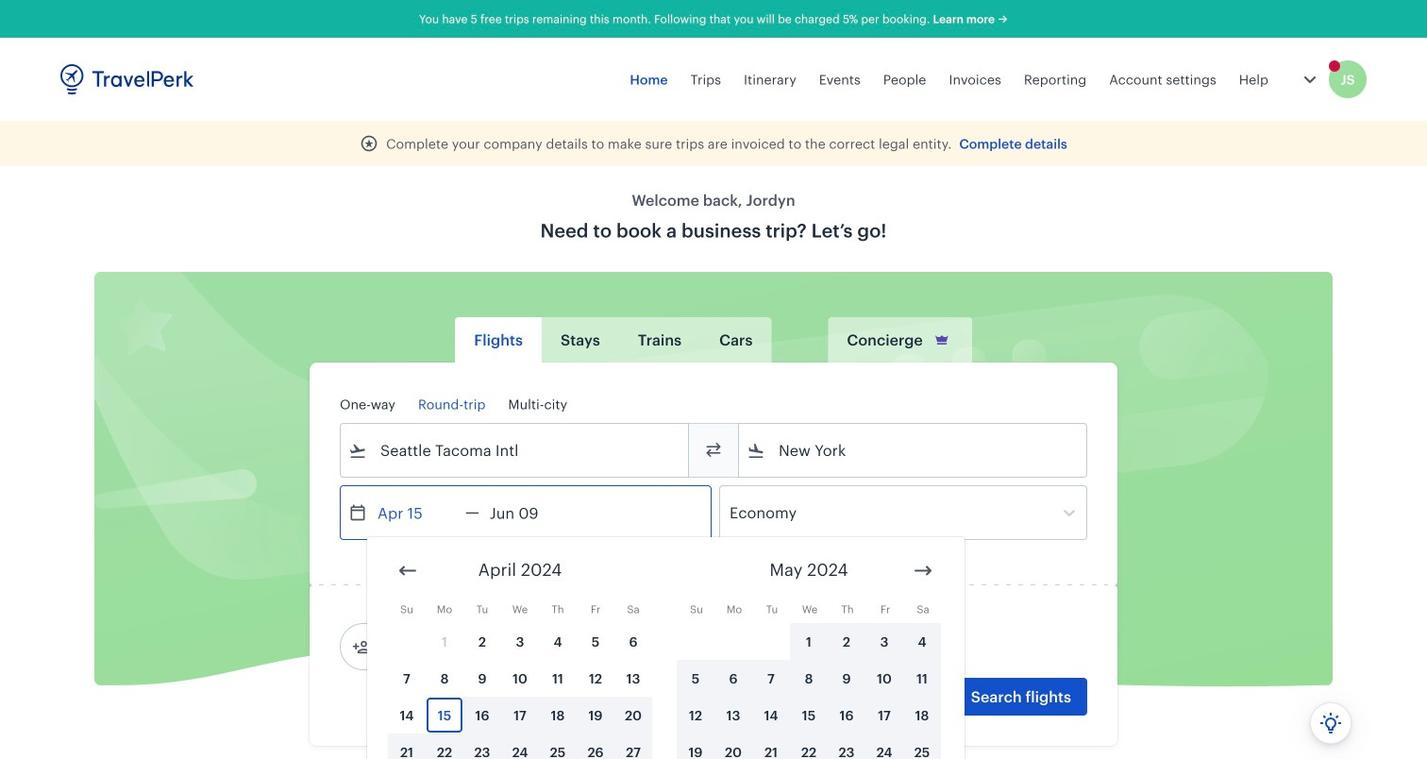Task type: describe. For each thing, give the bounding box(es) containing it.
selected. saturday, may 4, 2024 image
[[905, 624, 941, 659]]

From search field
[[367, 435, 664, 466]]

selected. saturday, may 18, 2024 image
[[905, 698, 941, 733]]

selected. friday, may 3, 2024 image
[[867, 624, 903, 659]]

To search field
[[766, 435, 1062, 466]]

Return text field
[[480, 486, 578, 539]]

selected. friday, may 24, 2024 image
[[867, 735, 903, 759]]

Add first traveler search field
[[371, 632, 568, 662]]

move forward to switch to the next month. image
[[912, 560, 935, 582]]



Task type: locate. For each thing, give the bounding box(es) containing it.
selected. friday, may 10, 2024 image
[[867, 661, 903, 696]]

calendar application
[[367, 537, 1428, 759]]

selected. friday, may 17, 2024 image
[[867, 698, 903, 733]]

Depart text field
[[367, 486, 466, 539]]

selected. saturday, may 11, 2024 image
[[905, 661, 941, 696]]

selected. saturday, may 25, 2024 image
[[905, 735, 941, 759]]

move backward to switch to the previous month. image
[[397, 560, 419, 582]]



